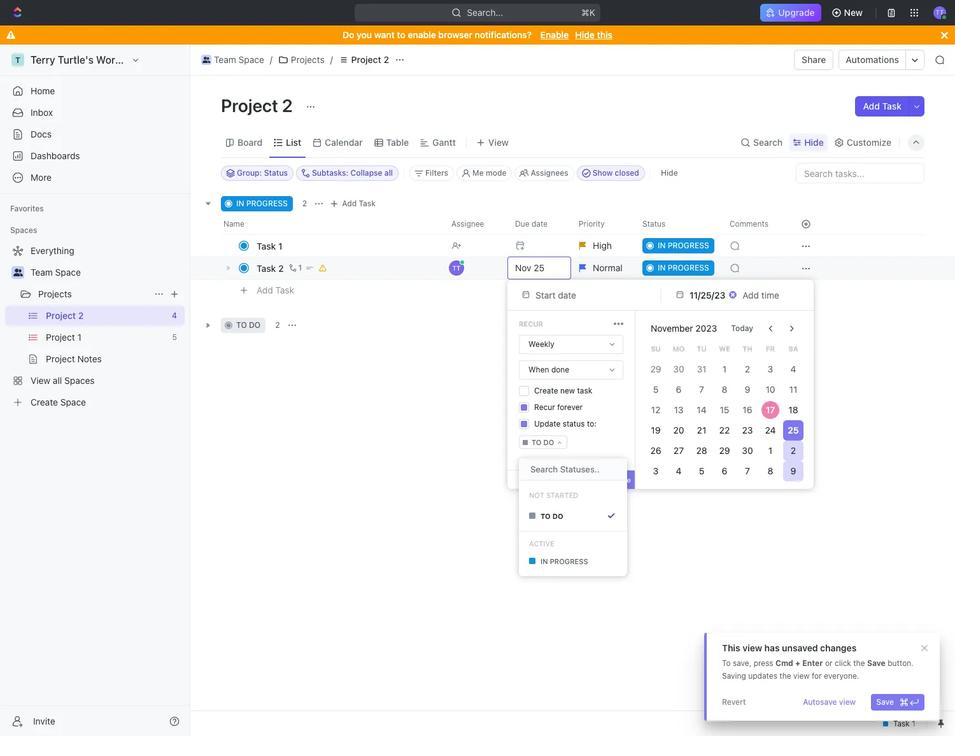 Task type: locate. For each thing, give the bounding box(es) containing it.
0 vertical spatial 1
[[278, 240, 283, 251]]

team space link
[[198, 52, 267, 68], [31, 262, 182, 283]]

recur for recur
[[519, 320, 543, 328]]

1 vertical spatial project
[[221, 95, 278, 116]]

view down +
[[794, 671, 810, 681]]

do you want to enable browser notifications? enable hide this
[[343, 29, 613, 40]]

0 vertical spatial view
[[743, 643, 762, 654]]

tree containing team space
[[5, 241, 185, 413]]

we
[[719, 344, 731, 353]]

1 horizontal spatial add task button
[[327, 196, 381, 211]]

project down you
[[351, 54, 381, 65]]

1 horizontal spatial hide
[[661, 168, 678, 178]]

2 / from the left
[[330, 54, 333, 65]]

has
[[765, 643, 780, 654]]

search
[[754, 137, 783, 147]]

2 down task 2
[[275, 320, 280, 330]]

update
[[534, 419, 561, 429]]

1 vertical spatial projects link
[[38, 284, 149, 304]]

0 vertical spatial in
[[236, 199, 244, 208]]

add task for top add task button
[[863, 101, 902, 111]]

add up customize
[[863, 101, 880, 111]]

create
[[534, 386, 558, 396]]

to do button
[[524, 507, 622, 525]]

0 horizontal spatial add task button
[[251, 283, 299, 298]]

1 horizontal spatial team space
[[214, 54, 264, 65]]

0 vertical spatial progress
[[246, 199, 288, 208]]

2 vertical spatial do
[[553, 512, 564, 520]]

1 vertical spatial recur
[[534, 403, 555, 412]]

1 horizontal spatial space
[[239, 54, 264, 65]]

1 horizontal spatial user group image
[[202, 57, 210, 63]]

2 vertical spatial save
[[877, 697, 894, 707]]

customize
[[847, 137, 892, 147]]

1 horizontal spatial projects
[[291, 54, 325, 65]]

autosave view
[[803, 697, 856, 707]]

assignees button
[[515, 166, 574, 181]]

0 horizontal spatial projects link
[[38, 284, 149, 304]]

add task
[[863, 101, 902, 111], [342, 199, 376, 208], [257, 285, 294, 295]]

to do down task 2
[[236, 320, 261, 330]]

recur for recur forever
[[534, 403, 555, 412]]

2 vertical spatial add task
[[257, 285, 294, 295]]

task up customize
[[883, 101, 902, 111]]

project 2 up board
[[221, 95, 297, 116]]

add task up customize
[[863, 101, 902, 111]]

to
[[397, 29, 406, 40], [236, 320, 247, 330], [532, 438, 542, 447], [541, 512, 551, 520]]

Search tasks... text field
[[797, 164, 924, 183]]

team inside tree
[[31, 267, 53, 278]]

0 horizontal spatial project
[[221, 95, 278, 116]]

2 vertical spatial view
[[839, 697, 856, 707]]

task 1 link
[[254, 237, 441, 255]]

this view has unsaved changes to save, press cmd + enter or click the save button. saving updates the view for everyone.
[[722, 643, 914, 681]]

task
[[577, 386, 593, 396]]

2 vertical spatial hide
[[661, 168, 678, 178]]

in progress inside button
[[541, 557, 588, 565]]

mo
[[673, 344, 685, 353]]

0 horizontal spatial team space link
[[31, 262, 182, 283]]

save down button.
[[877, 697, 894, 707]]

the down cmd
[[780, 671, 791, 681]]

progress down active button
[[550, 557, 588, 565]]

0 horizontal spatial team
[[31, 267, 53, 278]]

1 inside button
[[298, 263, 302, 273]]

task up task 2
[[257, 240, 276, 251]]

2 horizontal spatial add
[[863, 101, 880, 111]]

hide
[[575, 29, 595, 40], [805, 137, 824, 147], [661, 168, 678, 178]]

0 vertical spatial project 2
[[351, 54, 389, 65]]

add task down task 2
[[257, 285, 294, 295]]

favorites
[[10, 204, 44, 213]]

user group image inside tree
[[13, 269, 23, 276]]

projects inside tree
[[38, 289, 72, 299]]

save left button.
[[867, 659, 886, 668]]

0 horizontal spatial hide
[[575, 29, 595, 40]]

1 vertical spatial progress
[[550, 557, 588, 565]]

1 horizontal spatial view
[[794, 671, 810, 681]]

gantt
[[433, 137, 456, 147]]

team space link inside tree
[[31, 262, 182, 283]]

in
[[236, 199, 244, 208], [541, 557, 548, 565]]

hide inside button
[[661, 168, 678, 178]]

0 vertical spatial team space
[[214, 54, 264, 65]]

today
[[731, 324, 754, 333]]

view down everyone. on the bottom of the page
[[839, 697, 856, 707]]

2 vertical spatial to do
[[541, 512, 564, 520]]

revert
[[722, 697, 746, 707]]

0 vertical spatial recur
[[519, 320, 543, 328]]

1 vertical spatial hide
[[805, 137, 824, 147]]

view for this
[[743, 643, 762, 654]]

to do inside to do button
[[541, 512, 564, 520]]

to do down update
[[532, 438, 554, 447]]

in down active
[[541, 557, 548, 565]]

upgrade
[[779, 7, 815, 18]]

2 horizontal spatial hide
[[805, 137, 824, 147]]

1 vertical spatial 1
[[298, 263, 302, 273]]

you
[[357, 29, 372, 40]]

search...
[[467, 7, 504, 18]]

this
[[597, 29, 613, 40]]

do down task 2
[[249, 320, 261, 330]]

1 vertical spatial user group image
[[13, 269, 23, 276]]

Search Statuses... field
[[529, 464, 602, 475]]

save
[[615, 476, 631, 484], [867, 659, 886, 668], [877, 697, 894, 707]]

do down not started
[[553, 512, 564, 520]]

in progress down active button
[[541, 557, 588, 565]]

0 horizontal spatial projects
[[38, 289, 72, 299]]

do
[[249, 320, 261, 330], [544, 438, 554, 447], [553, 512, 564, 520]]

0 vertical spatial project
[[351, 54, 381, 65]]

2023
[[696, 323, 717, 334]]

task 1
[[257, 240, 283, 251]]

in down board link
[[236, 199, 244, 208]]

0 horizontal spatial team space
[[31, 267, 81, 278]]

2
[[384, 54, 389, 65], [282, 95, 293, 116], [302, 199, 307, 208], [278, 263, 284, 274], [275, 320, 280, 330]]

add up task 1 link
[[342, 199, 357, 208]]

0 vertical spatial hide
[[575, 29, 595, 40]]

view inside 'button'
[[839, 697, 856, 707]]

⌘k
[[582, 7, 596, 18]]

0 horizontal spatial /
[[270, 54, 273, 65]]

0 horizontal spatial view
[[743, 643, 762, 654]]

1 horizontal spatial in
[[541, 557, 548, 565]]

1 vertical spatial team
[[31, 267, 53, 278]]

1 horizontal spatial projects link
[[275, 52, 328, 68]]

0 vertical spatial projects link
[[275, 52, 328, 68]]

project 2 inside project 2 link
[[351, 54, 389, 65]]

progress
[[246, 199, 288, 208], [550, 557, 588, 565]]

do down update
[[544, 438, 554, 447]]

cmd
[[776, 659, 794, 668]]

view up save,
[[743, 643, 762, 654]]

1 horizontal spatial progress
[[550, 557, 588, 565]]

customize button
[[830, 133, 896, 151]]

add task button up task 1 link
[[327, 196, 381, 211]]

automations
[[846, 54, 899, 65]]

1 vertical spatial team space
[[31, 267, 81, 278]]

0 vertical spatial in progress
[[236, 199, 288, 208]]

2 vertical spatial add
[[257, 285, 273, 295]]

1
[[278, 240, 283, 251], [298, 263, 302, 273]]

do
[[343, 29, 354, 40]]

to do inside to do dropdown button
[[532, 438, 554, 447]]

tree
[[5, 241, 185, 413]]

1 horizontal spatial 1
[[298, 263, 302, 273]]

0 vertical spatial add
[[863, 101, 880, 111]]

1 horizontal spatial in progress
[[541, 557, 588, 565]]

progress up task 1
[[246, 199, 288, 208]]

add task button up customize
[[856, 96, 910, 117]]

add task up task 1 link
[[342, 199, 376, 208]]

/
[[270, 54, 273, 65], [330, 54, 333, 65]]

1 horizontal spatial /
[[330, 54, 333, 65]]

to do down not started
[[541, 512, 564, 520]]

0 horizontal spatial in
[[236, 199, 244, 208]]

notifications?
[[475, 29, 532, 40]]

1 vertical spatial save
[[867, 659, 886, 668]]

2 horizontal spatial add task button
[[856, 96, 910, 117]]

1 vertical spatial add
[[342, 199, 357, 208]]

space
[[239, 54, 264, 65], [55, 267, 81, 278]]

0 horizontal spatial the
[[780, 671, 791, 681]]

not started button
[[519, 486, 627, 504]]

team
[[214, 54, 236, 65], [31, 267, 53, 278]]

space inside tree
[[55, 267, 81, 278]]

view for autosave
[[839, 697, 856, 707]]

view
[[743, 643, 762, 654], [794, 671, 810, 681], [839, 697, 856, 707]]

user group image
[[202, 57, 210, 63], [13, 269, 23, 276]]

recur forever
[[534, 403, 583, 412]]

1 horizontal spatial the
[[854, 659, 865, 668]]

project up board
[[221, 95, 278, 116]]

the right click
[[854, 659, 865, 668]]

1 vertical spatial in
[[541, 557, 548, 565]]

add task button
[[856, 96, 910, 117], [327, 196, 381, 211], [251, 283, 299, 298]]

1 vertical spatial projects
[[38, 289, 72, 299]]

1 / from the left
[[270, 54, 273, 65]]

1 horizontal spatial project
[[351, 54, 381, 65]]

1 vertical spatial team space link
[[31, 262, 182, 283]]

1 right task 2
[[298, 263, 302, 273]]

team space
[[214, 54, 264, 65], [31, 267, 81, 278]]

0 vertical spatial team space link
[[198, 52, 267, 68]]

add for bottom add task button
[[257, 285, 273, 295]]

1 vertical spatial space
[[55, 267, 81, 278]]

for
[[812, 671, 822, 681]]

2 horizontal spatial add task
[[863, 101, 902, 111]]

0 vertical spatial add task
[[863, 101, 902, 111]]

2 horizontal spatial view
[[839, 697, 856, 707]]

unsaved
[[782, 643, 818, 654]]

0 vertical spatial to do
[[236, 320, 261, 330]]

1 horizontal spatial project 2
[[351, 54, 389, 65]]

new button
[[827, 3, 871, 23]]

0 horizontal spatial add task
[[257, 285, 294, 295]]

project 2 down you
[[351, 54, 389, 65]]

revert button
[[717, 694, 751, 711]]

1 vertical spatial to do
[[532, 438, 554, 447]]

1 vertical spatial in progress
[[541, 557, 588, 565]]

0 horizontal spatial add
[[257, 285, 273, 295]]

2 left 1 button
[[278, 263, 284, 274]]

add down task 2
[[257, 285, 273, 295]]

projects
[[291, 54, 325, 65], [38, 289, 72, 299]]

0 vertical spatial space
[[239, 54, 264, 65]]

list link
[[284, 133, 301, 151]]

board
[[238, 137, 263, 147]]

hide button
[[789, 133, 828, 151]]

1 vertical spatial the
[[780, 671, 791, 681]]

0 vertical spatial the
[[854, 659, 865, 668]]

0 horizontal spatial space
[[55, 267, 81, 278]]

save right "cancel"
[[615, 476, 631, 484]]

in progress up task 1
[[236, 199, 288, 208]]

board link
[[235, 133, 263, 151]]

1 up task 2
[[278, 240, 283, 251]]

add task button down task 2
[[251, 283, 299, 298]]

autosave
[[803, 697, 837, 707]]

0 vertical spatial save
[[615, 476, 631, 484]]

0 horizontal spatial 1
[[278, 240, 283, 251]]

1 horizontal spatial add task
[[342, 199, 376, 208]]

0 horizontal spatial user group image
[[13, 269, 23, 276]]

dashboards link
[[5, 146, 185, 166]]

Start date text field
[[536, 289, 641, 300]]

1 vertical spatial do
[[544, 438, 554, 447]]

share
[[802, 54, 826, 65]]

0 vertical spatial team
[[214, 54, 236, 65]]

1 vertical spatial project 2
[[221, 95, 297, 116]]

to do
[[236, 320, 261, 330], [532, 438, 554, 447], [541, 512, 564, 520]]

press
[[754, 659, 774, 668]]

0 horizontal spatial project 2
[[221, 95, 297, 116]]

add
[[863, 101, 880, 111], [342, 199, 357, 208], [257, 285, 273, 295]]



Task type: describe. For each thing, give the bounding box(es) containing it.
calendar link
[[322, 133, 363, 151]]

status
[[563, 419, 585, 429]]

forever
[[557, 403, 583, 412]]

invite
[[33, 716, 55, 726]]

new
[[844, 7, 863, 18]]

sa
[[789, 344, 799, 353]]

button.
[[888, 659, 914, 668]]

home
[[31, 85, 55, 96]]

enable
[[408, 29, 436, 40]]

projects link inside tree
[[38, 284, 149, 304]]

search button
[[737, 133, 787, 151]]

gantt link
[[430, 133, 456, 151]]

new
[[560, 386, 575, 396]]

this
[[722, 643, 741, 654]]

2 up task 1 link
[[302, 199, 307, 208]]

task up task 1 link
[[359, 199, 376, 208]]

automations button
[[840, 50, 906, 69]]

1 vertical spatial add task button
[[327, 196, 381, 211]]

spaces
[[10, 225, 37, 235]]

team space inside tree
[[31, 267, 81, 278]]

0 horizontal spatial in progress
[[236, 199, 288, 208]]

0 vertical spatial projects
[[291, 54, 325, 65]]

want
[[374, 29, 395, 40]]

+
[[796, 659, 801, 668]]

active
[[529, 540, 555, 548]]

do inside dropdown button
[[544, 438, 554, 447]]

update status to:
[[534, 419, 597, 429]]

save inside this view has unsaved changes to save, press cmd + enter or click the save button. saving updates the view for everyone.
[[867, 659, 886, 668]]

dashboards
[[31, 150, 80, 161]]

save,
[[733, 659, 752, 668]]

Add time text field
[[743, 289, 781, 300]]

browser
[[438, 29, 473, 40]]

save button
[[872, 694, 925, 711]]

1 horizontal spatial team
[[214, 54, 236, 65]]

to
[[722, 659, 731, 668]]

favorites button
[[5, 201, 49, 217]]

tree inside sidebar 'navigation'
[[5, 241, 185, 413]]

everyone.
[[824, 671, 859, 681]]

upgrade link
[[761, 4, 821, 22]]

2 vertical spatial add task button
[[251, 283, 299, 298]]

fr
[[766, 344, 775, 353]]

november
[[651, 323, 693, 334]]

0 vertical spatial do
[[249, 320, 261, 330]]

inbox
[[31, 107, 53, 118]]

1 vertical spatial add task
[[342, 199, 376, 208]]

task 2
[[257, 263, 284, 274]]

or
[[825, 659, 833, 668]]

Due date text field
[[690, 289, 726, 300]]

sidebar navigation
[[0, 45, 190, 736]]

1 vertical spatial view
[[794, 671, 810, 681]]

hide inside dropdown button
[[805, 137, 824, 147]]

share button
[[794, 50, 834, 70]]

started
[[546, 491, 579, 499]]

1 horizontal spatial add
[[342, 199, 357, 208]]

in inside button
[[541, 557, 548, 565]]

project 2 link
[[335, 52, 392, 68]]

november 2023
[[651, 323, 717, 334]]

home link
[[5, 81, 185, 101]]

add for top add task button
[[863, 101, 880, 111]]

su
[[651, 344, 661, 353]]

hide button
[[656, 166, 683, 181]]

not
[[529, 491, 544, 499]]

cancel
[[581, 476, 605, 484]]

list
[[286, 137, 301, 147]]

table link
[[384, 133, 409, 151]]

0 vertical spatial add task button
[[856, 96, 910, 117]]

to do button
[[519, 436, 568, 449]]

add task for bottom add task button
[[257, 285, 294, 295]]

0 horizontal spatial progress
[[246, 199, 288, 208]]

changes
[[821, 643, 857, 654]]

to inside button
[[541, 512, 551, 520]]

inbox link
[[5, 103, 185, 123]]

0 vertical spatial user group image
[[202, 57, 210, 63]]

docs link
[[5, 124, 185, 145]]

assignees
[[531, 168, 569, 178]]

create new task
[[534, 386, 593, 396]]

do inside button
[[553, 512, 564, 520]]

save inside "button"
[[877, 697, 894, 707]]

autosave view button
[[798, 694, 861, 711]]

progress inside button
[[550, 557, 588, 565]]

th
[[743, 344, 753, 353]]

2 down want
[[384, 54, 389, 65]]

table
[[386, 137, 409, 147]]

to inside dropdown button
[[532, 438, 542, 447]]

2 up list
[[282, 95, 293, 116]]

task down task 1
[[257, 263, 276, 274]]

1 horizontal spatial team space link
[[198, 52, 267, 68]]

saving
[[722, 671, 746, 681]]

task down 1 button
[[276, 285, 294, 295]]

not started
[[529, 491, 579, 499]]

project inside project 2 link
[[351, 54, 381, 65]]

tu
[[697, 344, 707, 353]]

click
[[835, 659, 852, 668]]

docs
[[31, 129, 52, 139]]

active button
[[519, 531, 627, 549]]

today button
[[724, 318, 761, 339]]

enable
[[541, 29, 569, 40]]

calendar
[[325, 137, 363, 147]]

enter
[[803, 659, 823, 668]]

updates
[[749, 671, 778, 681]]

in progress button
[[524, 552, 622, 570]]



Task type: vqa. For each thing, say whether or not it's contained in the screenshot.
1st / from the left
yes



